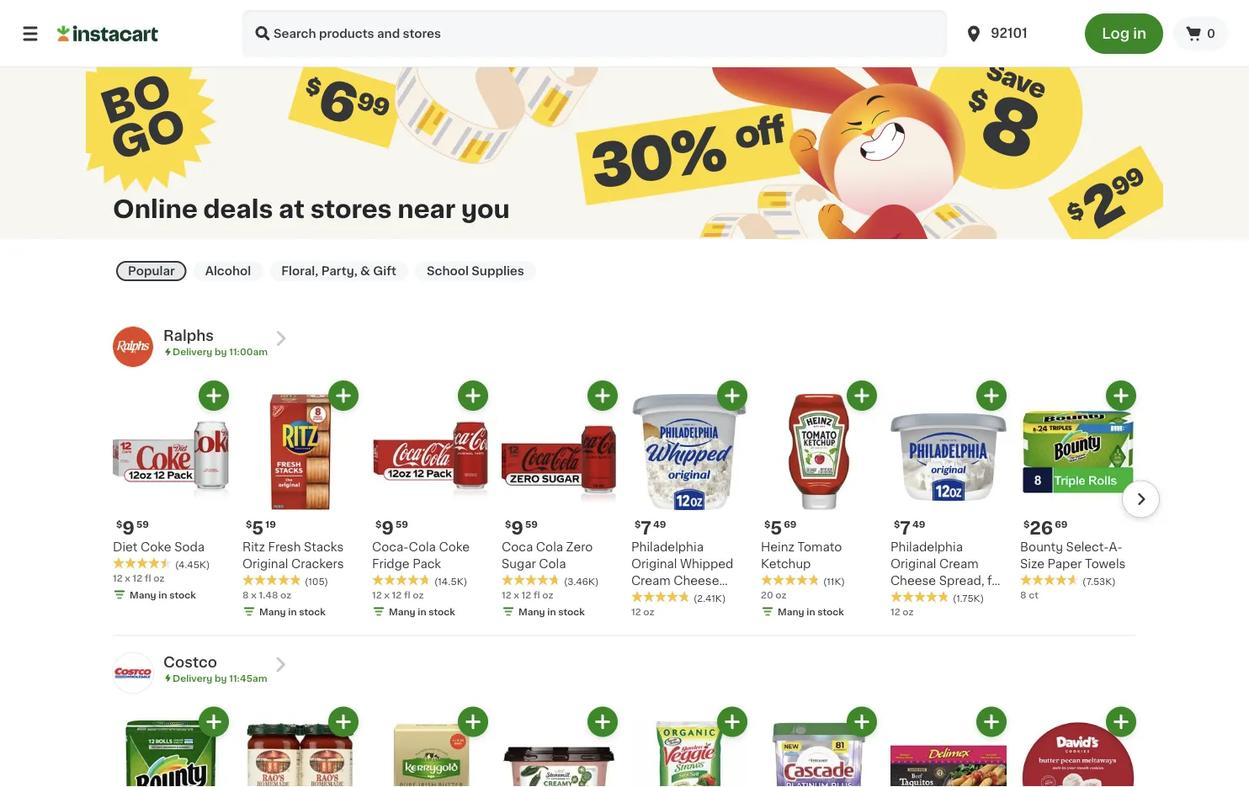 Task type: vqa. For each thing, say whether or not it's contained in the screenshot.
the topmost the Eggs
no



Task type: describe. For each thing, give the bounding box(es) containing it.
whipped
[[680, 558, 734, 570]]

stock for coca cola zero sugar cola
[[559, 607, 585, 616]]

59 for diet
[[136, 520, 149, 529]]

x for diet coke soda
[[125, 573, 130, 583]]

alcohol link
[[193, 261, 263, 281]]

9 for coca
[[511, 519, 524, 537]]

online
[[113, 197, 198, 221]]

9 for diet
[[122, 519, 135, 537]]

philadelphia original whipped cream cheese spread
[[632, 541, 734, 604]]

0
[[1208, 28, 1216, 40]]

lifestyle
[[923, 609, 974, 621]]

$ 7 49 for philadelphia original cream cheese spread, for a keto and low carb lifestyle
[[894, 519, 926, 537]]

original inside ritz fresh stacks original crackers
[[243, 558, 288, 570]]

in for coca cola zero sugar cola
[[548, 607, 556, 616]]

many for diet coke soda
[[130, 590, 156, 600]]

cola for cola
[[536, 541, 563, 553]]

49 for philadelphia original cream cheese spread, for a keto and low carb lifestyle
[[913, 520, 926, 529]]

92101
[[991, 27, 1028, 40]]

ketchup
[[761, 558, 811, 570]]

in for diet coke soda
[[159, 590, 167, 600]]

ct
[[1029, 590, 1039, 600]]

x for coca cola zero sugar cola
[[514, 590, 520, 600]]

8 for 26
[[1021, 590, 1027, 600]]

philadelphia for whipped
[[632, 541, 704, 553]]

in for ritz fresh stacks original crackers
[[288, 607, 297, 616]]

sugar
[[502, 558, 536, 570]]

towels
[[1086, 558, 1126, 570]]

costco image
[[113, 653, 153, 693]]

many in stock for soda
[[130, 590, 196, 600]]

fl for coca
[[534, 590, 540, 600]]

zero
[[566, 541, 593, 553]]

$ for coca cola zero sugar cola
[[505, 520, 511, 529]]

many in stock for zero
[[519, 607, 585, 616]]

Search field
[[243, 10, 948, 57]]

spread
[[632, 592, 674, 604]]

7 for philadelphia original cream cheese spread, for a keto and low carb lifestyle
[[901, 519, 911, 537]]

$ for philadelphia original whipped cream cheese spread
[[635, 520, 641, 529]]

$ 9 59 for diet
[[116, 519, 149, 537]]

69 for 26
[[1055, 520, 1068, 529]]

instacart logo image
[[57, 24, 158, 44]]

fl for diet
[[145, 573, 151, 583]]

coca-
[[372, 541, 409, 553]]

many in stock for ketchup
[[778, 607, 845, 616]]

diet coke soda
[[113, 541, 205, 553]]

12 oz for philadelphia original cream cheese spread, for a keto and low carb lifestyle
[[891, 607, 914, 616]]

many in stock for coke
[[389, 607, 455, 616]]

12 x 12 fl oz for diet coke soda
[[113, 573, 165, 583]]

5 for heinz
[[771, 519, 783, 537]]

coke inside coca-cola coke fridge pack
[[439, 541, 470, 553]]

$ for heinz tomato ketchup
[[765, 520, 771, 529]]

bounty select-a- size paper towels
[[1021, 541, 1126, 570]]

8 for 5
[[243, 590, 249, 600]]

69 for 5
[[784, 520, 797, 529]]

floral, party, & gift
[[282, 265, 397, 277]]

costco
[[163, 655, 217, 669]]

a-
[[1110, 541, 1123, 553]]

log
[[1103, 27, 1130, 41]]

you
[[461, 197, 510, 221]]

floral, party, & gift link
[[270, 261, 408, 281]]

coca cola zero sugar cola
[[502, 541, 593, 570]]

size
[[1021, 558, 1045, 570]]

coca
[[502, 541, 533, 553]]

gift
[[373, 265, 397, 277]]

12 x 12 fl oz for coca cola zero sugar cola
[[502, 590, 554, 600]]

cream inside the "philadelphia original whipped cream cheese spread"
[[632, 575, 671, 587]]

12 oz for philadelphia original whipped cream cheese spread
[[632, 607, 655, 616]]

heinz tomato ketchup
[[761, 541, 842, 570]]

92101 button
[[954, 10, 1076, 57]]

(4.45k)
[[175, 560, 210, 569]]

cheese inside the "philadelphia original whipped cream cheese spread"
[[674, 575, 720, 587]]

original for cheese
[[891, 558, 937, 570]]

in for coca-cola coke fridge pack
[[418, 607, 427, 616]]

philadelphia for cream
[[891, 541, 963, 553]]

92101 button
[[964, 10, 1065, 57]]

supplies
[[472, 265, 525, 277]]

(105)
[[305, 577, 328, 586]]

12 x 12 fl oz for coca-cola coke fridge pack
[[372, 590, 424, 600]]

many for ritz fresh stacks original crackers
[[259, 607, 286, 616]]

philadelphia original cream cheese spread, for a keto and low carb lifestyle
[[891, 541, 1004, 621]]

fridge
[[372, 558, 410, 570]]

20
[[761, 590, 774, 600]]

x for coca-cola coke fridge pack
[[384, 590, 390, 600]]

in inside "button"
[[1134, 27, 1147, 41]]

59 for coca
[[525, 520, 538, 529]]

stacks
[[304, 541, 344, 553]]

11:00am
[[229, 347, 268, 357]]

$ for diet coke soda
[[116, 520, 122, 529]]

a
[[891, 592, 898, 604]]

20 oz
[[761, 590, 787, 600]]

school supplies link
[[415, 261, 536, 281]]

5 for ritz
[[252, 519, 264, 537]]

49 for philadelphia original whipped cream cheese spread
[[654, 520, 666, 529]]

near
[[398, 197, 456, 221]]

alcohol
[[205, 265, 251, 277]]

7 for philadelphia original whipped cream cheese spread
[[641, 519, 652, 537]]

ralphs
[[163, 329, 214, 343]]

deals
[[203, 197, 273, 221]]

popular link
[[116, 261, 187, 281]]

log in button
[[1086, 13, 1164, 54]]

$ 5 69
[[765, 519, 797, 537]]

coca-cola coke fridge pack
[[372, 541, 470, 570]]

26
[[1030, 519, 1054, 537]]

at
[[279, 197, 305, 221]]

school
[[427, 265, 469, 277]]

oz down coca cola zero sugar cola at bottom
[[543, 590, 554, 600]]

crackers
[[291, 558, 344, 570]]

oz down "pack"
[[413, 590, 424, 600]]

stock for ritz fresh stacks original crackers
[[299, 607, 326, 616]]

cream inside philadelphia original cream cheese spread, for a keto and low carb lifestyle
[[940, 558, 979, 570]]

(2.41k)
[[694, 594, 726, 603]]

by for costco
[[215, 674, 227, 683]]

spread,
[[940, 575, 985, 587]]

in for heinz tomato ketchup
[[807, 607, 816, 616]]

keto
[[901, 592, 929, 604]]

$ 5 19
[[246, 519, 276, 537]]

fresh
[[268, 541, 301, 553]]

many for coca cola zero sugar cola
[[519, 607, 545, 616]]



Task type: locate. For each thing, give the bounding box(es) containing it.
0 vertical spatial by
[[215, 347, 227, 357]]

delivery by 11:00am
[[173, 347, 268, 357]]

1 horizontal spatial coke
[[439, 541, 470, 553]]

None search field
[[243, 10, 948, 57]]

delivery for costco
[[173, 674, 212, 683]]

stock for diet coke soda
[[169, 590, 196, 600]]

tomato
[[798, 541, 842, 553]]

philadelphia up whipped
[[632, 541, 704, 553]]

soda
[[174, 541, 205, 553]]

$ up coca-
[[376, 520, 382, 529]]

0 horizontal spatial original
[[243, 558, 288, 570]]

by left 11:00am
[[215, 347, 227, 357]]

heinz
[[761, 541, 795, 553]]

5 left 19
[[252, 519, 264, 537]]

3 $ 9 59 from the left
[[505, 519, 538, 537]]

philadelphia inside the "philadelphia original whipped cream cheese spread"
[[632, 541, 704, 553]]

carb
[[891, 609, 920, 621]]

coke up "pack"
[[439, 541, 470, 553]]

2 original from the left
[[632, 558, 677, 570]]

$ up 'a'
[[894, 520, 901, 529]]

original inside philadelphia original cream cheese spread, for a keto and low carb lifestyle
[[891, 558, 937, 570]]

7 up the "philadelphia original whipped cream cheese spread"
[[641, 519, 652, 537]]

many for coca-cola coke fridge pack
[[389, 607, 416, 616]]

0 horizontal spatial $ 9 59
[[116, 519, 149, 537]]

0 horizontal spatial 7
[[641, 519, 652, 537]]

12 oz down spread
[[632, 607, 655, 616]]

3 original from the left
[[891, 558, 937, 570]]

1 5 from the left
[[252, 519, 264, 537]]

x for ritz fresh stacks original crackers
[[251, 590, 257, 600]]

1 horizontal spatial 12 oz
[[891, 607, 914, 616]]

0 horizontal spatial coke
[[141, 541, 171, 553]]

59 up coca-
[[396, 520, 408, 529]]

$ 26 69
[[1024, 519, 1068, 537]]

1 original from the left
[[243, 558, 288, 570]]

original up spread
[[632, 558, 677, 570]]

3 59 from the left
[[525, 520, 538, 529]]

1 delivery from the top
[[173, 347, 212, 357]]

1 coke from the left
[[141, 541, 171, 553]]

philadelphia inside philadelphia original cream cheese spread, for a keto and low carb lifestyle
[[891, 541, 963, 553]]

original
[[243, 558, 288, 570], [632, 558, 677, 570], [891, 558, 937, 570]]

ralphs image
[[113, 327, 153, 367]]

cheese inside philadelphia original cream cheese spread, for a keto and low carb lifestyle
[[891, 575, 937, 587]]

2 horizontal spatial fl
[[534, 590, 540, 600]]

5 $ from the left
[[635, 520, 641, 529]]

$ up diet
[[116, 520, 122, 529]]

$ for ritz fresh stacks original crackers
[[246, 520, 252, 529]]

2 59 from the left
[[396, 520, 408, 529]]

product group
[[113, 381, 229, 602], [243, 381, 359, 618], [372, 381, 488, 618], [502, 381, 618, 618], [632, 381, 748, 618], [761, 381, 878, 618], [891, 381, 1007, 621], [1021, 381, 1137, 602], [113, 707, 229, 787], [243, 707, 359, 787], [372, 707, 488, 787], [502, 707, 618, 787], [632, 707, 748, 787], [761, 707, 878, 787], [891, 707, 1007, 787], [1021, 707, 1137, 787]]

philadelphia up spread, at the right of page
[[891, 541, 963, 553]]

8 ct
[[1021, 590, 1039, 600]]

0 horizontal spatial fl
[[145, 573, 151, 583]]

12
[[113, 573, 123, 583], [133, 573, 143, 583], [372, 590, 382, 600], [392, 590, 402, 600], [502, 590, 512, 600], [522, 590, 532, 600], [632, 607, 641, 616], [891, 607, 901, 616]]

2 5 from the left
[[771, 519, 783, 537]]

7 $ from the left
[[894, 520, 901, 529]]

11:45am
[[229, 674, 267, 683]]

many
[[130, 590, 156, 600], [259, 607, 286, 616], [389, 607, 416, 616], [519, 607, 545, 616], [778, 607, 805, 616]]

stock for heinz tomato ketchup
[[818, 607, 845, 616]]

12 x 12 fl oz down sugar
[[502, 590, 554, 600]]

by for ralphs
[[215, 347, 227, 357]]

(1.75k)
[[953, 594, 985, 603]]

1 horizontal spatial $ 7 49
[[894, 519, 926, 537]]

0 button
[[1174, 17, 1230, 51]]

stock down the (11k)
[[818, 607, 845, 616]]

0 horizontal spatial $ 7 49
[[635, 519, 666, 537]]

in down the diet coke soda
[[159, 590, 167, 600]]

1 horizontal spatial philadelphia
[[891, 541, 963, 553]]

oz down keto
[[903, 607, 914, 616]]

delivery for ralphs
[[173, 347, 212, 357]]

1 7 from the left
[[641, 519, 652, 537]]

$ 9 59 up diet
[[116, 519, 149, 537]]

69 right 26
[[1055, 520, 1068, 529]]

add image inside product group
[[1111, 385, 1132, 406]]

(7.53k)
[[1083, 577, 1116, 586]]

2 $ 9 59 from the left
[[376, 519, 408, 537]]

$ 9 59 up coca-
[[376, 519, 408, 537]]

oz right 20
[[776, 590, 787, 600]]

1 horizontal spatial fl
[[404, 590, 411, 600]]

x down fridge
[[384, 590, 390, 600]]

in down coca cola zero sugar cola at bottom
[[548, 607, 556, 616]]

8 $ from the left
[[1024, 520, 1030, 529]]

8 left ct on the right bottom
[[1021, 590, 1027, 600]]

9
[[122, 519, 135, 537], [382, 519, 394, 537], [511, 519, 524, 537]]

5 up heinz
[[771, 519, 783, 537]]

original down ritz
[[243, 558, 288, 570]]

12 x 12 fl oz down diet
[[113, 573, 165, 583]]

0 horizontal spatial 59
[[136, 520, 149, 529]]

product group containing 26
[[1021, 381, 1137, 602]]

2 philadelphia from the left
[[891, 541, 963, 553]]

many down sugar
[[519, 607, 545, 616]]

1 horizontal spatial 59
[[396, 520, 408, 529]]

1 horizontal spatial original
[[632, 558, 677, 570]]

stock for coca-cola coke fridge pack
[[429, 607, 455, 616]]

1.48
[[259, 590, 278, 600]]

cola up "pack"
[[409, 541, 436, 553]]

many for heinz tomato ketchup
[[778, 607, 805, 616]]

5
[[252, 519, 264, 537], [771, 519, 783, 537]]

cola inside coca-cola coke fridge pack
[[409, 541, 436, 553]]

(14.5k)
[[435, 577, 468, 586]]

2 cheese from the left
[[891, 575, 937, 587]]

69 up heinz
[[784, 520, 797, 529]]

0 horizontal spatial 69
[[784, 520, 797, 529]]

cola left 'zero'
[[536, 541, 563, 553]]

1 vertical spatial cream
[[632, 575, 671, 587]]

school supplies
[[427, 265, 525, 277]]

1 horizontal spatial cheese
[[891, 575, 937, 587]]

8 left 1.48
[[243, 590, 249, 600]]

low
[[957, 592, 981, 604]]

many in stock
[[130, 590, 196, 600], [259, 607, 326, 616], [389, 607, 455, 616], [519, 607, 585, 616], [778, 607, 845, 616]]

add image
[[203, 385, 224, 406], [333, 385, 354, 406], [463, 385, 484, 406], [592, 385, 614, 406], [722, 385, 743, 406], [203, 711, 224, 733], [333, 711, 354, 733], [852, 711, 873, 733], [982, 711, 1003, 733], [1111, 711, 1132, 733]]

many down 20 oz
[[778, 607, 805, 616]]

(3.46k)
[[564, 577, 599, 586]]

$ up bounty
[[1024, 520, 1030, 529]]

$ 7 49 for philadelphia original whipped cream cheese spread
[[635, 519, 666, 537]]

2 coke from the left
[[439, 541, 470, 553]]

19
[[266, 520, 276, 529]]

59 up the diet coke soda
[[136, 520, 149, 529]]

7 up philadelphia original cream cheese spread, for a keto and low carb lifestyle
[[901, 519, 911, 537]]

fl down sugar
[[534, 590, 540, 600]]

12 oz
[[632, 607, 655, 616], [891, 607, 914, 616]]

cream up spread
[[632, 575, 671, 587]]

cola
[[409, 541, 436, 553], [536, 541, 563, 553], [539, 558, 566, 570]]

0 vertical spatial delivery
[[173, 347, 212, 357]]

by
[[215, 347, 227, 357], [215, 674, 227, 683]]

59
[[136, 520, 149, 529], [396, 520, 408, 529], [525, 520, 538, 529]]

0 horizontal spatial 12 oz
[[632, 607, 655, 616]]

12 oz down 'a'
[[891, 607, 914, 616]]

9 for coca-
[[382, 519, 394, 537]]

1 horizontal spatial 69
[[1055, 520, 1068, 529]]

$ 9 59 for coca
[[505, 519, 538, 537]]

12 x 12 fl oz
[[113, 573, 165, 583], [372, 590, 424, 600], [502, 590, 554, 600]]

ritz fresh stacks original crackers
[[243, 541, 344, 570]]

0 horizontal spatial 12 x 12 fl oz
[[113, 573, 165, 583]]

stock down the '(14.5k)'
[[429, 607, 455, 616]]

1 $ from the left
[[116, 520, 122, 529]]

$
[[116, 520, 122, 529], [246, 520, 252, 529], [376, 520, 382, 529], [505, 520, 511, 529], [635, 520, 641, 529], [765, 520, 771, 529], [894, 520, 901, 529], [1024, 520, 1030, 529]]

1 horizontal spatial 12 x 12 fl oz
[[372, 590, 424, 600]]

1 9 from the left
[[122, 519, 135, 537]]

4 $ from the left
[[505, 520, 511, 529]]

oz right 1.48
[[281, 590, 292, 600]]

online deals at stores near you main content
[[0, 0, 1250, 787]]

$ up coca
[[505, 520, 511, 529]]

many in stock down (4.45k)
[[130, 590, 196, 600]]

stock down the (3.46k)
[[559, 607, 585, 616]]

ritz
[[243, 541, 265, 553]]

2 horizontal spatial 59
[[525, 520, 538, 529]]

1 horizontal spatial 49
[[913, 520, 926, 529]]

original inside the "philadelphia original whipped cream cheese spread"
[[632, 558, 677, 570]]

9 up coca
[[511, 519, 524, 537]]

69
[[784, 520, 797, 529], [1055, 520, 1068, 529]]

0 horizontal spatial 9
[[122, 519, 135, 537]]

1 philadelphia from the left
[[632, 541, 704, 553]]

x down diet
[[125, 573, 130, 583]]

$ 9 59 for coca-
[[376, 519, 408, 537]]

1 49 from the left
[[654, 520, 666, 529]]

bounty
[[1021, 541, 1064, 553]]

8
[[243, 590, 249, 600], [1021, 590, 1027, 600]]

delivery down ralphs
[[173, 347, 212, 357]]

stock down the (105)
[[299, 607, 326, 616]]

1 8 from the left
[[243, 590, 249, 600]]

0 horizontal spatial cheese
[[674, 575, 720, 587]]

delivery down the costco
[[173, 674, 212, 683]]

and
[[932, 592, 954, 604]]

3 $ from the left
[[376, 520, 382, 529]]

stores
[[311, 197, 392, 221]]

1 59 from the left
[[136, 520, 149, 529]]

59 for coca-
[[396, 520, 408, 529]]

1 $ 7 49 from the left
[[635, 519, 666, 537]]

2 delivery from the top
[[173, 674, 212, 683]]

cream up spread, at the right of page
[[940, 558, 979, 570]]

many down fridge
[[389, 607, 416, 616]]

0 horizontal spatial 49
[[654, 520, 666, 529]]

12 x 12 fl oz down fridge
[[372, 590, 424, 600]]

$ inside "$ 5 19"
[[246, 520, 252, 529]]

many in stock down the '(14.5k)'
[[389, 607, 455, 616]]

1 by from the top
[[215, 347, 227, 357]]

in down "pack"
[[418, 607, 427, 616]]

1 horizontal spatial 5
[[771, 519, 783, 537]]

2 by from the top
[[215, 674, 227, 683]]

$ 7 49 up the "philadelphia original whipped cream cheese spread"
[[635, 519, 666, 537]]

select-
[[1067, 541, 1110, 553]]

stock down (4.45k)
[[169, 590, 196, 600]]

$ for philadelphia original cream cheese spread, for a keto and low carb lifestyle
[[894, 520, 901, 529]]

1 horizontal spatial 7
[[901, 519, 911, 537]]

floral,
[[282, 265, 319, 277]]

item carousel region
[[89, 381, 1160, 629]]

party,
[[321, 265, 358, 277]]

popular
[[128, 265, 175, 277]]

original up keto
[[891, 558, 937, 570]]

for
[[988, 575, 1004, 587]]

2 horizontal spatial $ 9 59
[[505, 519, 538, 537]]

by left 11:45am
[[215, 674, 227, 683]]

59 up coca
[[525, 520, 538, 529]]

$ 9 59
[[116, 519, 149, 537], [376, 519, 408, 537], [505, 519, 538, 537]]

fl for coca-
[[404, 590, 411, 600]]

log in
[[1103, 27, 1147, 41]]

1 horizontal spatial 8
[[1021, 590, 1027, 600]]

diet
[[113, 541, 138, 553]]

many in stock down the (11k)
[[778, 607, 845, 616]]

8 x 1.48 oz
[[243, 590, 292, 600]]

2 horizontal spatial original
[[891, 558, 937, 570]]

3 9 from the left
[[511, 519, 524, 537]]

(11k)
[[824, 577, 845, 586]]

$ 9 59 up coca
[[505, 519, 538, 537]]

1 69 from the left
[[784, 520, 797, 529]]

fl down the diet coke soda
[[145, 573, 151, 583]]

1 vertical spatial by
[[215, 674, 227, 683]]

1 cheese from the left
[[674, 575, 720, 587]]

1 horizontal spatial $ 9 59
[[376, 519, 408, 537]]

many in stock down the (3.46k)
[[519, 607, 585, 616]]

2 12 oz from the left
[[891, 607, 914, 616]]

0 horizontal spatial cream
[[632, 575, 671, 587]]

$ up the "philadelphia original whipped cream cheese spread"
[[635, 520, 641, 529]]

2 horizontal spatial 9
[[511, 519, 524, 537]]

stock
[[169, 590, 196, 600], [299, 607, 326, 616], [429, 607, 455, 616], [559, 607, 585, 616], [818, 607, 845, 616]]

69 inside $ 5 69
[[784, 520, 797, 529]]

49 up the "philadelphia original whipped cream cheese spread"
[[654, 520, 666, 529]]

2 49 from the left
[[913, 520, 926, 529]]

coke right diet
[[141, 541, 171, 553]]

in down ketchup at the bottom
[[807, 607, 816, 616]]

$ inside $ 5 69
[[765, 520, 771, 529]]

x left 1.48
[[251, 590, 257, 600]]

9 up coca-
[[382, 519, 394, 537]]

$ for coca-cola coke fridge pack
[[376, 520, 382, 529]]

online deals at stores near you
[[113, 197, 510, 221]]

$ left 19
[[246, 520, 252, 529]]

cheese down whipped
[[674, 575, 720, 587]]

oz down the diet coke soda
[[154, 573, 165, 583]]

in right "log" on the right
[[1134, 27, 1147, 41]]

1 horizontal spatial 9
[[382, 519, 394, 537]]

in
[[1134, 27, 1147, 41], [159, 590, 167, 600], [288, 607, 297, 616], [418, 607, 427, 616], [548, 607, 556, 616], [807, 607, 816, 616]]

2 horizontal spatial 12 x 12 fl oz
[[502, 590, 554, 600]]

1 12 oz from the left
[[632, 607, 655, 616]]

original for cream
[[632, 558, 677, 570]]

fl down fridge
[[404, 590, 411, 600]]

many down 1.48
[[259, 607, 286, 616]]

0 horizontal spatial philadelphia
[[632, 541, 704, 553]]

1 vertical spatial delivery
[[173, 674, 212, 683]]

49 up philadelphia original cream cheese spread, for a keto and low carb lifestyle
[[913, 520, 926, 529]]

$ 7 49
[[635, 519, 666, 537], [894, 519, 926, 537]]

many in stock down 1.48
[[259, 607, 326, 616]]

delivery
[[173, 347, 212, 357], [173, 674, 212, 683]]

cream
[[940, 558, 979, 570], [632, 575, 671, 587]]

$ for bounty select-a- size paper towels
[[1024, 520, 1030, 529]]

$ inside $ 26 69
[[1024, 520, 1030, 529]]

cheese up keto
[[891, 575, 937, 587]]

delivery by 11:45am
[[173, 674, 267, 683]]

6 $ from the left
[[765, 520, 771, 529]]

$ 7 49 up philadelphia original cream cheese spread, for a keto and low carb lifestyle
[[894, 519, 926, 537]]

2 $ from the left
[[246, 520, 252, 529]]

many down the diet coke soda
[[130, 590, 156, 600]]

1 horizontal spatial cream
[[940, 558, 979, 570]]

69 inside $ 26 69
[[1055, 520, 1068, 529]]

many in stock for stacks
[[259, 607, 326, 616]]

2 7 from the left
[[901, 519, 911, 537]]

2 9 from the left
[[382, 519, 394, 537]]

cola for pack
[[409, 541, 436, 553]]

$ up heinz
[[765, 520, 771, 529]]

cola up the (3.46k)
[[539, 558, 566, 570]]

2 69 from the left
[[1055, 520, 1068, 529]]

add image
[[852, 385, 873, 406], [982, 385, 1003, 406], [1111, 385, 1132, 406], [463, 711, 484, 733], [592, 711, 614, 733], [722, 711, 743, 733]]

0 horizontal spatial 8
[[243, 590, 249, 600]]

9 up diet
[[122, 519, 135, 537]]

x down sugar
[[514, 590, 520, 600]]

0 vertical spatial cream
[[940, 558, 979, 570]]

x
[[125, 573, 130, 583], [251, 590, 257, 600], [384, 590, 390, 600], [514, 590, 520, 600]]

1 $ 9 59 from the left
[[116, 519, 149, 537]]

2 8 from the left
[[1021, 590, 1027, 600]]

0 horizontal spatial 5
[[252, 519, 264, 537]]

philadelphia
[[632, 541, 704, 553], [891, 541, 963, 553]]

in down '8 x 1.48 oz'
[[288, 607, 297, 616]]

pack
[[413, 558, 441, 570]]

2 $ 7 49 from the left
[[894, 519, 926, 537]]

fl
[[145, 573, 151, 583], [404, 590, 411, 600], [534, 590, 540, 600]]

paper
[[1048, 558, 1083, 570]]

oz down spread
[[644, 607, 655, 616]]

&
[[361, 265, 370, 277]]

coke
[[141, 541, 171, 553], [439, 541, 470, 553]]



